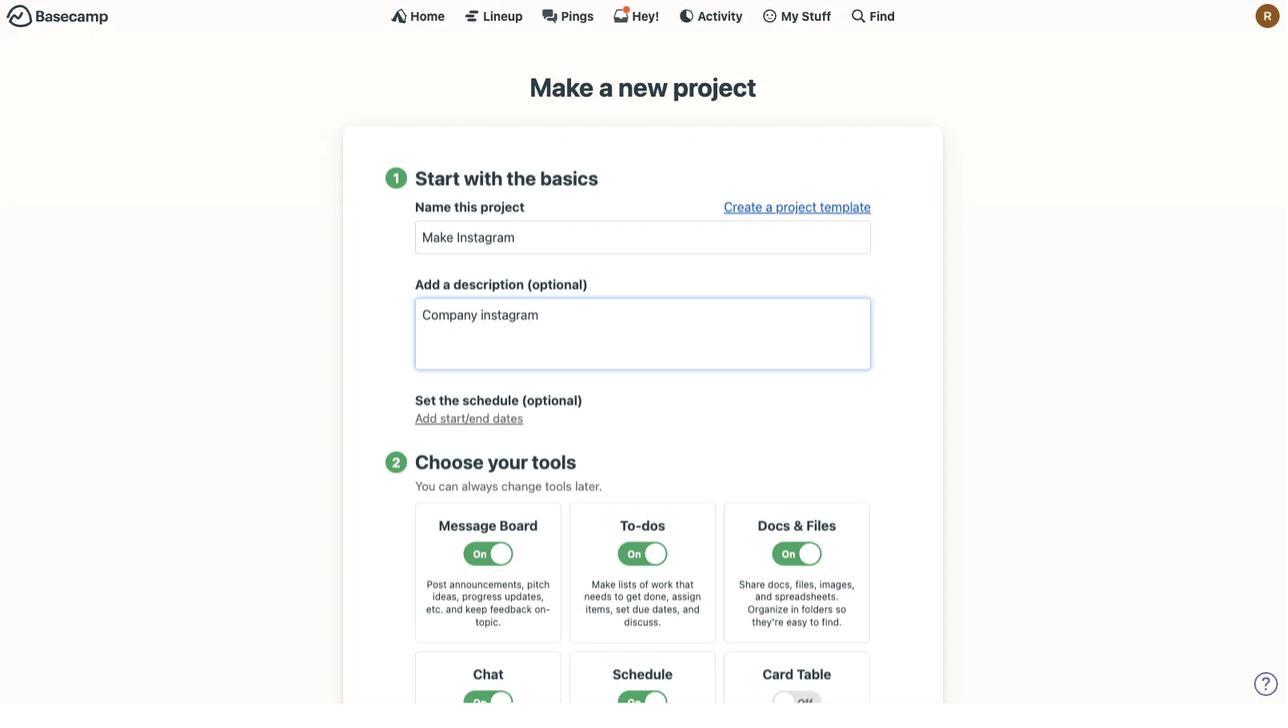 Task type: vqa. For each thing, say whether or not it's contained in the screenshot.
Choose your tools
yes



Task type: locate. For each thing, give the bounding box(es) containing it.
hey!
[[632, 9, 660, 23]]

tools left later.
[[545, 479, 572, 493]]

Add a description (optional) text field
[[415, 299, 871, 371]]

tools up change
[[532, 451, 577, 474]]

1 vertical spatial to
[[810, 617, 819, 628]]

create
[[724, 200, 763, 215]]

set the schedule (optional) add start/end dates
[[415, 393, 583, 426]]

a left new
[[599, 72, 613, 102]]

and inside make lists of work that needs to get done, assign items, set due dates, and discuss.
[[683, 604, 700, 615]]

schedule
[[613, 667, 673, 683]]

make down pings popup button
[[530, 72, 594, 102]]

make inside make lists of work that needs to get done, assign items, set due dates, and discuss.
[[592, 579, 616, 591]]

you can always change tools later.
[[415, 479, 602, 493]]

1 vertical spatial the
[[439, 393, 460, 409]]

table
[[797, 667, 832, 683]]

hey! button
[[613, 6, 660, 24]]

dates
[[493, 412, 523, 426]]

0 horizontal spatial and
[[446, 604, 463, 615]]

pings
[[561, 9, 594, 23]]

choose your tools
[[415, 451, 577, 474]]

(optional) inside set the schedule (optional) add start/end dates
[[522, 393, 583, 409]]

easy
[[787, 617, 808, 628]]

0 horizontal spatial the
[[439, 393, 460, 409]]

progress
[[462, 592, 502, 603]]

you
[[415, 479, 436, 493]]

add
[[415, 277, 440, 293], [415, 412, 437, 426]]

basics
[[540, 167, 599, 189]]

1 vertical spatial make
[[592, 579, 616, 591]]

add start/end dates link
[[415, 412, 523, 426]]

a for description
[[443, 277, 451, 293]]

main element
[[0, 0, 1287, 31]]

1 vertical spatial tools
[[545, 479, 572, 493]]

folders
[[802, 604, 833, 615]]

1 vertical spatial (optional)
[[522, 393, 583, 409]]

so
[[836, 604, 847, 615]]

with
[[464, 167, 503, 189]]

(optional)
[[527, 277, 588, 293], [522, 393, 583, 409]]

add inside set the schedule (optional) add start/end dates
[[415, 412, 437, 426]]

project down the activity link
[[673, 72, 757, 102]]

your
[[488, 451, 528, 474]]

to down folders
[[810, 617, 819, 628]]

1 vertical spatial add
[[415, 412, 437, 426]]

add down the 'set'
[[415, 412, 437, 426]]

add left description
[[415, 277, 440, 293]]

ruby image
[[1256, 4, 1280, 28]]

a for new
[[599, 72, 613, 102]]

1 horizontal spatial a
[[599, 72, 613, 102]]

to
[[615, 592, 624, 603], [810, 617, 819, 628]]

0 horizontal spatial to
[[615, 592, 624, 603]]

project left template
[[776, 200, 817, 215]]

to-
[[620, 518, 642, 534]]

and down the ideas,
[[446, 604, 463, 615]]

make
[[530, 72, 594, 102], [592, 579, 616, 591]]

0 horizontal spatial project
[[481, 200, 525, 215]]

images,
[[820, 579, 855, 591]]

0 vertical spatial make
[[530, 72, 594, 102]]

home link
[[391, 8, 445, 24]]

1 vertical spatial a
[[766, 200, 773, 215]]

(optional) right description
[[527, 277, 588, 293]]

Name this project text field
[[415, 221, 871, 255]]

the right the 'set'
[[439, 393, 460, 409]]

2
[[392, 455, 401, 470]]

0 vertical spatial the
[[507, 167, 536, 189]]

set
[[415, 393, 436, 409]]

0 vertical spatial tools
[[532, 451, 577, 474]]

2 horizontal spatial and
[[756, 592, 772, 603]]

keep
[[466, 604, 487, 615]]

a right the "create"
[[766, 200, 773, 215]]

0 vertical spatial to
[[615, 592, 624, 603]]

and down assign
[[683, 604, 700, 615]]

tools
[[532, 451, 577, 474], [545, 479, 572, 493]]

project down start with the basics
[[481, 200, 525, 215]]

a left description
[[443, 277, 451, 293]]

2 vertical spatial a
[[443, 277, 451, 293]]

0 vertical spatial add
[[415, 277, 440, 293]]

that
[[676, 579, 694, 591]]

files
[[807, 518, 837, 534]]

2 horizontal spatial a
[[766, 200, 773, 215]]

the right "with"
[[507, 167, 536, 189]]

0 vertical spatial a
[[599, 72, 613, 102]]

description
[[454, 277, 524, 293]]

work
[[651, 579, 673, 591]]

docs,
[[768, 579, 793, 591]]

to up set
[[615, 592, 624, 603]]

make up needs
[[592, 579, 616, 591]]

project for create a project template
[[776, 200, 817, 215]]

my stuff button
[[762, 8, 832, 24]]

(optional) for add a description (optional)
[[527, 277, 588, 293]]

1 horizontal spatial project
[[673, 72, 757, 102]]

1 horizontal spatial and
[[683, 604, 700, 615]]

and inside post announcements, pitch ideas, progress updates, etc. and keep feedback on- topic.
[[446, 604, 463, 615]]

stuff
[[802, 9, 832, 23]]

(optional) for set the schedule (optional) add start/end dates
[[522, 393, 583, 409]]

a
[[599, 72, 613, 102], [766, 200, 773, 215], [443, 277, 451, 293]]

0 vertical spatial (optional)
[[527, 277, 588, 293]]

find
[[870, 9, 895, 23]]

1 horizontal spatial to
[[810, 617, 819, 628]]

my
[[781, 9, 799, 23]]

the
[[507, 167, 536, 189], [439, 393, 460, 409]]

and
[[756, 592, 772, 603], [446, 604, 463, 615], [683, 604, 700, 615]]

add a description (optional)
[[415, 277, 588, 293]]

post announcements, pitch ideas, progress updates, etc. and keep feedback on- topic.
[[426, 579, 551, 628]]

2 horizontal spatial project
[[776, 200, 817, 215]]

post
[[427, 579, 447, 591]]

(optional) up "dates"
[[522, 393, 583, 409]]

pitch
[[527, 579, 550, 591]]

0 horizontal spatial a
[[443, 277, 451, 293]]

and up organize at the right
[[756, 592, 772, 603]]

assign
[[672, 592, 701, 603]]

2 add from the top
[[415, 412, 437, 426]]

share docs, files, images, and spreadsheets. organize in folders so they're easy to find.
[[739, 579, 855, 628]]

project
[[673, 72, 757, 102], [481, 200, 525, 215], [776, 200, 817, 215]]



Task type: describe. For each thing, give the bounding box(es) containing it.
ideas,
[[433, 592, 460, 603]]

lists
[[619, 579, 637, 591]]

choose
[[415, 451, 484, 474]]

card table
[[763, 667, 832, 683]]

switch accounts image
[[6, 4, 109, 29]]

board
[[500, 518, 538, 534]]

make lists of work that needs to get done, assign items, set due dates, and discuss.
[[584, 579, 701, 628]]

due
[[633, 604, 650, 615]]

get
[[626, 592, 641, 603]]

my stuff
[[781, 9, 832, 23]]

dos
[[642, 518, 665, 534]]

find button
[[851, 8, 895, 24]]

to inside share docs, files, images, and spreadsheets. organize in folders so they're easy to find.
[[810, 617, 819, 628]]

lineup link
[[464, 8, 523, 24]]

find.
[[822, 617, 842, 628]]

docs & files
[[758, 518, 837, 534]]

the inside set the schedule (optional) add start/end dates
[[439, 393, 460, 409]]

project for name this project
[[481, 200, 525, 215]]

feedback
[[490, 604, 532, 615]]

a for project
[[766, 200, 773, 215]]

change
[[502, 479, 542, 493]]

start/end
[[440, 412, 490, 426]]

create a project template link
[[724, 200, 871, 215]]

make for make lists of work that needs to get done, assign items, set due dates, and discuss.
[[592, 579, 616, 591]]

in
[[791, 604, 799, 615]]

to inside make lists of work that needs to get done, assign items, set due dates, and discuss.
[[615, 592, 624, 603]]

can
[[439, 479, 459, 493]]

of
[[640, 579, 649, 591]]

discuss.
[[624, 617, 661, 628]]

make a new project
[[530, 72, 757, 102]]

card
[[763, 667, 794, 683]]

create a project template
[[724, 200, 871, 215]]

needs
[[584, 592, 612, 603]]

1 add from the top
[[415, 277, 440, 293]]

and inside share docs, files, images, and spreadsheets. organize in folders so they're easy to find.
[[756, 592, 772, 603]]

name
[[415, 200, 451, 215]]

done,
[[644, 592, 670, 603]]

always
[[462, 479, 498, 493]]

1 horizontal spatial the
[[507, 167, 536, 189]]

name this project
[[415, 200, 525, 215]]

files,
[[796, 579, 817, 591]]

schedule
[[463, 393, 519, 409]]

message
[[439, 518, 497, 534]]

1
[[393, 170, 400, 186]]

later.
[[575, 479, 602, 493]]

lineup
[[483, 9, 523, 23]]

message board
[[439, 518, 538, 534]]

activity link
[[679, 8, 743, 24]]

on-
[[535, 604, 551, 615]]

this
[[454, 200, 478, 215]]

docs
[[758, 518, 791, 534]]

chat
[[473, 667, 504, 683]]

updates,
[[505, 592, 544, 603]]

template
[[820, 200, 871, 215]]

organize
[[748, 604, 789, 615]]

pings button
[[542, 8, 594, 24]]

new
[[618, 72, 668, 102]]

dates,
[[652, 604, 680, 615]]

announcements,
[[450, 579, 525, 591]]

topic.
[[476, 617, 501, 628]]

activity
[[698, 9, 743, 23]]

they're
[[752, 617, 784, 628]]

make for make a new project
[[530, 72, 594, 102]]

start
[[415, 167, 460, 189]]

etc.
[[426, 604, 443, 615]]

set
[[616, 604, 630, 615]]

&
[[794, 518, 803, 534]]

home
[[411, 9, 445, 23]]

to-dos
[[620, 518, 665, 534]]

start with the basics
[[415, 167, 599, 189]]

items,
[[586, 604, 613, 615]]

share
[[739, 579, 765, 591]]

spreadsheets.
[[775, 592, 839, 603]]



